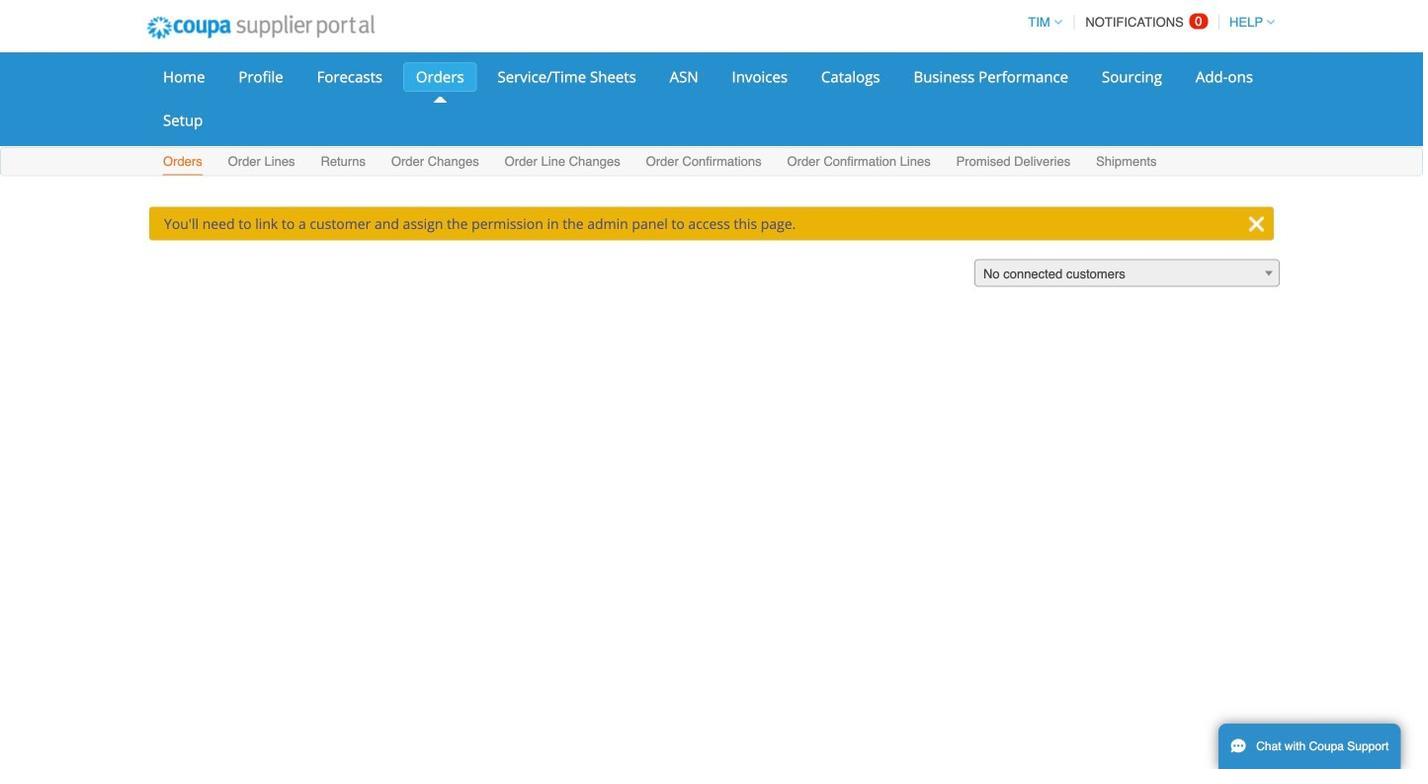 Task type: vqa. For each thing, say whether or not it's contained in the screenshot.
the 10/27/23
no



Task type: locate. For each thing, give the bounding box(es) containing it.
coupa supplier portal image
[[133, 3, 388, 52]]

None field
[[975, 259, 1280, 288]]

navigation
[[1019, 3, 1275, 42]]

None text field
[[976, 260, 1279, 288]]



